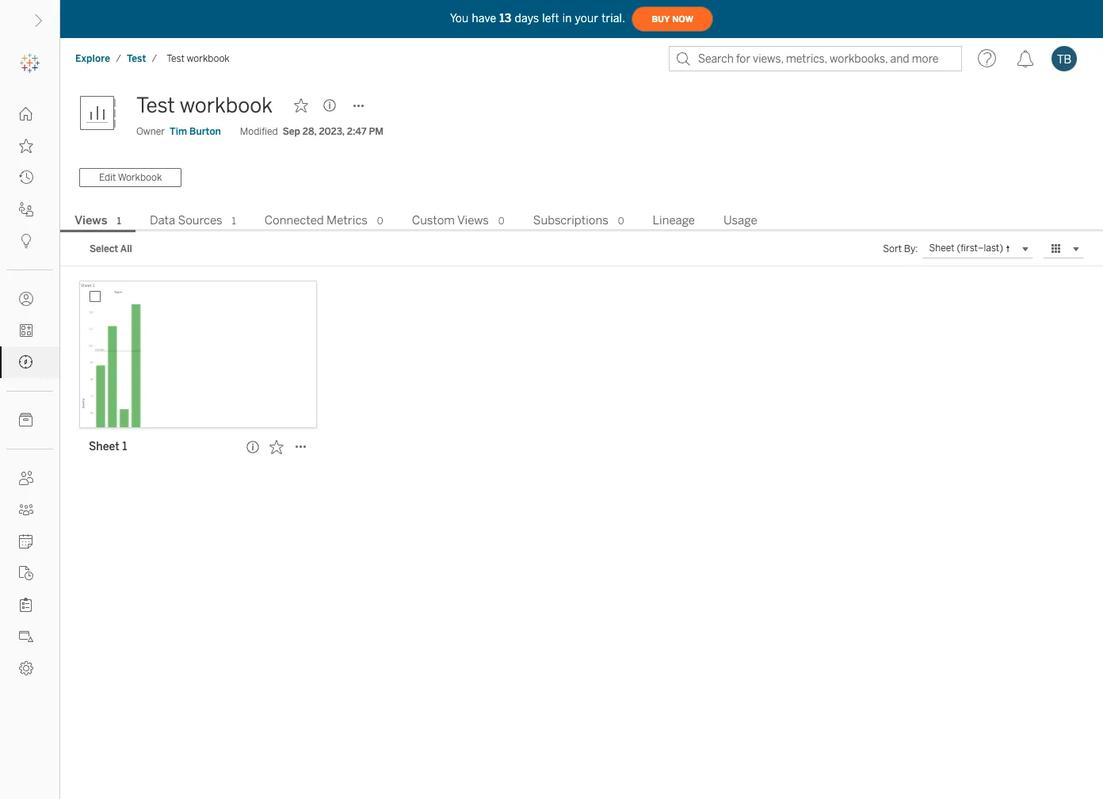Task type: vqa. For each thing, say whether or not it's contained in the screenshot.
/
yes



Task type: describe. For each thing, give the bounding box(es) containing it.
external assets image
[[19, 413, 33, 427]]

explore
[[75, 53, 110, 64]]

modified sep 28, 2023, 2:47 pm
[[240, 126, 384, 137]]

13
[[500, 11, 512, 25]]

sheet for sheet (first–last)
[[930, 243, 955, 254]]

sheet (first–last)
[[930, 243, 1004, 254]]

modified
[[240, 126, 278, 137]]

buy
[[652, 14, 670, 24]]

0 for views
[[499, 216, 505, 227]]

2023,
[[319, 126, 345, 137]]

1 views from the left
[[75, 213, 107, 228]]

home image
[[19, 107, 33, 121]]

now
[[673, 14, 694, 24]]

site status image
[[19, 630, 33, 644]]

1 for data sources
[[232, 216, 236, 227]]

custom
[[412, 213, 455, 228]]

test workbook element
[[162, 53, 234, 64]]

recents image
[[19, 170, 33, 185]]

you have 13 days left in your trial.
[[450, 11, 626, 25]]

sort by:
[[884, 243, 919, 255]]

collections image
[[19, 324, 33, 338]]

1 for views
[[117, 216, 121, 227]]

test workbook main content
[[60, 79, 1104, 799]]

shared with me image
[[19, 202, 33, 216]]

select all
[[90, 243, 132, 255]]

1 horizontal spatial 1
[[122, 440, 127, 454]]

by:
[[905, 243, 919, 255]]

2 views from the left
[[457, 213, 489, 228]]

edit
[[99, 172, 116, 183]]

sheet for sheet 1
[[89, 440, 120, 454]]

sep
[[283, 126, 300, 137]]

2 / from the left
[[152, 53, 157, 64]]

test right explore
[[127, 53, 146, 64]]

left
[[543, 11, 560, 25]]

grid view image
[[1050, 242, 1064, 256]]

1 / from the left
[[116, 53, 121, 64]]

tim
[[170, 126, 187, 137]]

workbook image
[[79, 90, 127, 137]]

0 vertical spatial workbook
[[187, 53, 230, 64]]

tasks image
[[19, 598, 33, 612]]

data
[[150, 213, 175, 228]]

sort
[[884, 243, 902, 255]]

explore link
[[75, 52, 111, 65]]

owner
[[136, 126, 165, 137]]

personal space image
[[19, 292, 33, 306]]

workbook
[[118, 172, 162, 183]]

your
[[575, 11, 599, 25]]

sheet 1
[[89, 440, 127, 454]]

explore / test /
[[75, 53, 157, 64]]

in
[[563, 11, 572, 25]]



Task type: locate. For each thing, give the bounding box(es) containing it.
workbook inside 'main content'
[[180, 93, 273, 118]]

Search for views, metrics, workbooks, and more text field
[[669, 46, 963, 71]]

sheet
[[930, 243, 955, 254], [89, 440, 120, 454]]

workbook
[[187, 53, 230, 64], [180, 93, 273, 118]]

settings image
[[19, 661, 33, 676]]

groups image
[[19, 503, 33, 517]]

1 vertical spatial test workbook
[[136, 93, 273, 118]]

1 horizontal spatial /
[[152, 53, 157, 64]]

sources
[[178, 213, 222, 228]]

tim burton link
[[170, 124, 221, 139]]

subscriptions
[[533, 213, 609, 228]]

3 0 from the left
[[618, 216, 625, 227]]

2 horizontal spatial 1
[[232, 216, 236, 227]]

views up the select
[[75, 213, 107, 228]]

jobs image
[[19, 566, 33, 580]]

1 vertical spatial sheet
[[89, 440, 120, 454]]

0 horizontal spatial /
[[116, 53, 121, 64]]

metrics
[[327, 213, 368, 228]]

sheet inside sheet (first–last) popup button
[[930, 243, 955, 254]]

views
[[75, 213, 107, 228], [457, 213, 489, 228]]

2 0 from the left
[[499, 216, 505, 227]]

have
[[472, 11, 497, 25]]

/ right test link
[[152, 53, 157, 64]]

0 vertical spatial test workbook
[[167, 53, 230, 64]]

2 horizontal spatial 0
[[618, 216, 625, 227]]

users image
[[19, 471, 33, 485]]

trial.
[[602, 11, 626, 25]]

0 horizontal spatial 0
[[377, 216, 384, 227]]

main navigation. press the up and down arrow keys to access links. element
[[0, 98, 59, 684]]

test workbook
[[167, 53, 230, 64], [136, 93, 273, 118]]

/ left test link
[[116, 53, 121, 64]]

sub-spaces tab list
[[60, 212, 1104, 232]]

custom views
[[412, 213, 489, 228]]

buy now
[[652, 14, 694, 24]]

you
[[450, 11, 469, 25]]

test workbook up burton
[[136, 93, 273, 118]]

1 vertical spatial workbook
[[180, 93, 273, 118]]

test inside 'main content'
[[136, 93, 175, 118]]

workbook right test link
[[187, 53, 230, 64]]

recommendations image
[[19, 234, 33, 248]]

test right test link
[[167, 53, 185, 64]]

connected metrics
[[265, 213, 368, 228]]

(first–last)
[[957, 243, 1004, 254]]

1 horizontal spatial views
[[457, 213, 489, 228]]

28,
[[303, 126, 317, 137]]

burton
[[190, 126, 221, 137]]

views right "custom"
[[457, 213, 489, 228]]

1 horizontal spatial 0
[[499, 216, 505, 227]]

select
[[90, 243, 118, 255]]

1
[[117, 216, 121, 227], [232, 216, 236, 227], [122, 440, 127, 454]]

0 horizontal spatial 1
[[117, 216, 121, 227]]

all
[[120, 243, 132, 255]]

data sources
[[150, 213, 222, 228]]

connected
[[265, 213, 324, 228]]

schedules image
[[19, 534, 33, 549]]

2:47
[[347, 126, 367, 137]]

test workbook inside 'main content'
[[136, 93, 273, 118]]

workbook up burton
[[180, 93, 273, 118]]

1 0 from the left
[[377, 216, 384, 227]]

0 vertical spatial sheet
[[930, 243, 955, 254]]

test up owner at the top of the page
[[136, 93, 175, 118]]

0 right subscriptions at the top of page
[[618, 216, 625, 227]]

test workbook right test link
[[167, 53, 230, 64]]

days
[[515, 11, 539, 25]]

lineage
[[653, 213, 695, 228]]

owner tim burton
[[136, 126, 221, 137]]

1 horizontal spatial sheet
[[930, 243, 955, 254]]

explore image
[[19, 355, 33, 370]]

0 horizontal spatial sheet
[[89, 440, 120, 454]]

0 right custom views
[[499, 216, 505, 227]]

sheet (first–last) button
[[923, 239, 1034, 258]]

edit workbook
[[99, 172, 162, 183]]

/
[[116, 53, 121, 64], [152, 53, 157, 64]]

test link
[[126, 52, 147, 65]]

0
[[377, 216, 384, 227], [499, 216, 505, 227], [618, 216, 625, 227]]

favorites image
[[19, 139, 33, 153]]

pm
[[369, 126, 384, 137]]

0 right the metrics
[[377, 216, 384, 227]]

usage
[[724, 213, 758, 228]]

0 for metrics
[[377, 216, 384, 227]]

navigation panel element
[[0, 48, 59, 684]]

buy now button
[[632, 6, 714, 32]]

test
[[127, 53, 146, 64], [167, 53, 185, 64], [136, 93, 175, 118]]

edit workbook button
[[79, 168, 182, 187]]

select all button
[[79, 239, 142, 258]]

0 horizontal spatial views
[[75, 213, 107, 228]]



